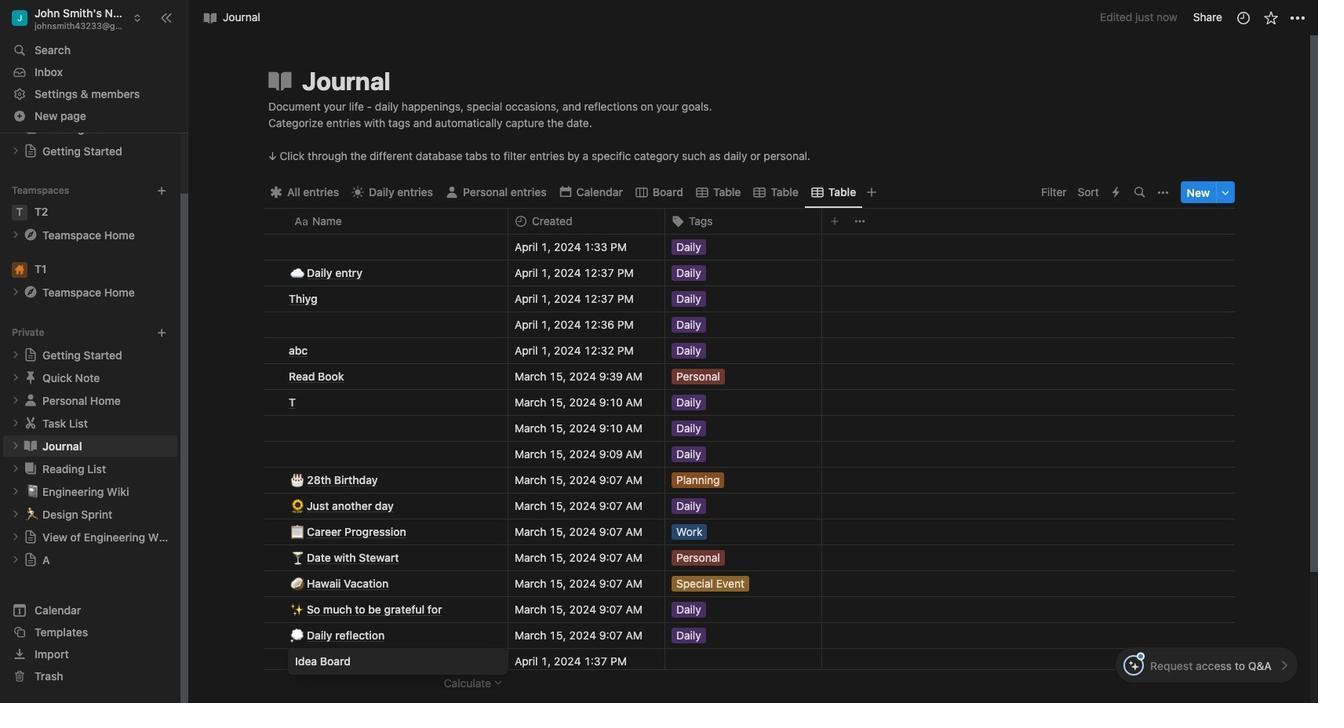 Task type: vqa. For each thing, say whether or not it's contained in the screenshot.
👋 icon
no



Task type: describe. For each thing, give the bounding box(es) containing it.
close sidebar image
[[160, 11, 173, 24]]

📋 image
[[290, 523, 305, 541]]

updates image
[[1236, 10, 1252, 26]]

change page icon image
[[266, 67, 294, 95]]

🍸 image
[[290, 549, 305, 567]]

☁️ image
[[290, 264, 305, 282]]

new teamspace image
[[156, 185, 167, 196]]

2 tab from the left
[[690, 182, 748, 204]]

create and view automations image
[[1113, 187, 1120, 198]]

t image
[[12, 205, 27, 220]]

🥥 image
[[290, 575, 305, 593]]



Task type: locate. For each thing, give the bounding box(es) containing it.
1 tab from the left
[[630, 182, 690, 204]]

add a page image
[[156, 327, 167, 338]]

tab list
[[264, 177, 1037, 208]]

💭 image
[[290, 627, 305, 645]]

3 tab from the left
[[748, 182, 805, 204]]

🌻 image
[[290, 497, 305, 515]]

✨ image
[[290, 601, 305, 619]]

🎂 image
[[290, 471, 305, 489]]

tab
[[630, 182, 690, 204], [690, 182, 748, 204], [748, 182, 805, 204], [805, 182, 863, 204]]

favorite image
[[1263, 10, 1279, 26]]

4 tab from the left
[[805, 182, 863, 204]]



